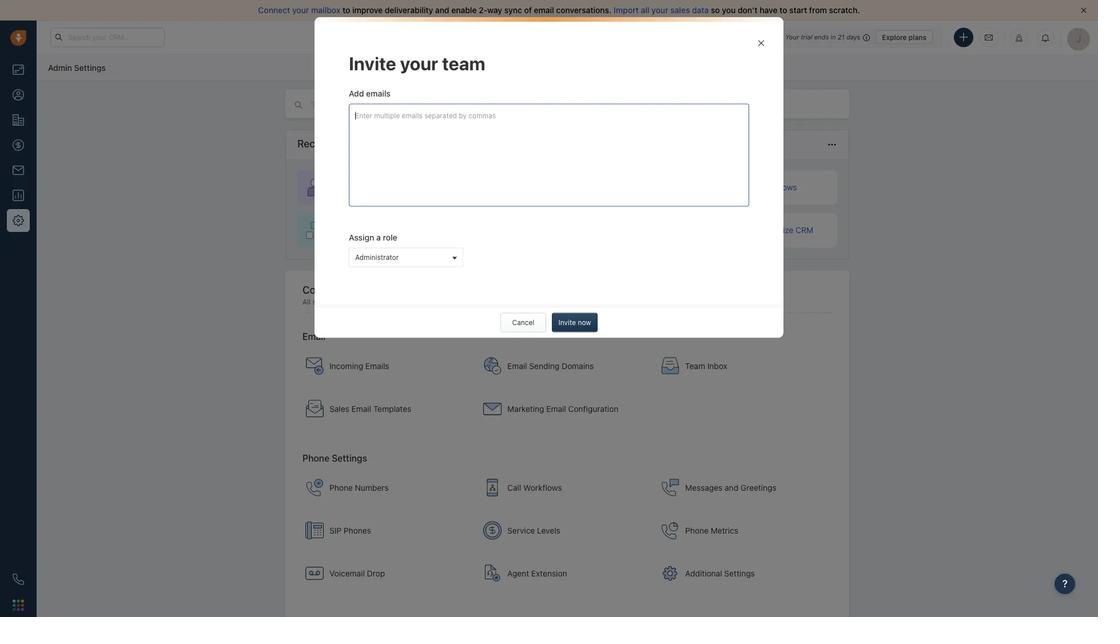 Task type: locate. For each thing, give the bounding box(es) containing it.
incoming emails link
[[300, 347, 473, 387]]

create custom modules link
[[298, 213, 472, 248]]

messages
[[686, 484, 723, 493]]

invite up "create"
[[338, 183, 358, 192]]

phone right access detailed information for each call, recording lifecycle and transcription icon
[[686, 526, 709, 536]]

to right mailbox
[[343, 5, 350, 15]]

workflows
[[759, 183, 797, 192], [524, 484, 562, 493]]

Search for a setting, like 'import' or 'website tracking' text field
[[310, 99, 528, 110]]

plans
[[909, 33, 927, 41]]

0 vertical spatial invite
[[349, 52, 396, 74]]

messages and greetings
[[686, 484, 777, 493]]

voicemail drop
[[330, 569, 385, 579]]

email right marketing
[[547, 405, 566, 414]]

workflows right call
[[524, 484, 562, 493]]

0 vertical spatial and
[[435, 5, 450, 15]]

customize the logo, sender details, and font colors in your marketing emails image
[[484, 400, 502, 419]]

2 horizontal spatial settings
[[725, 569, 755, 579]]

connect your mailbox link
[[258, 5, 343, 15]]

2 vertical spatial and
[[725, 484, 739, 493]]

0 vertical spatial workflows
[[759, 183, 797, 192]]

explore
[[882, 33, 907, 41]]

and left greetings
[[725, 484, 739, 493]]

settings right additional
[[725, 569, 755, 579]]

how
[[729, 226, 744, 235]]

0 vertical spatial phone
[[303, 453, 330, 464]]

leave pre-recorded voicemail if call goes unanswered image
[[306, 565, 324, 583]]

invite your team
[[349, 52, 486, 74], [338, 183, 397, 192]]

team inbox link
[[656, 347, 829, 387]]

of
[[524, 5, 532, 15]]

phones
[[344, 526, 371, 536]]

trial
[[801, 33, 813, 41]]

invite left now
[[559, 319, 576, 327]]

0 vertical spatial team
[[442, 52, 486, 74]]

workflows right the "with"
[[759, 183, 797, 192]]

chat,
[[435, 298, 451, 306]]

you
[[722, 5, 736, 15]]

invite
[[349, 52, 396, 74], [338, 183, 358, 192], [559, 319, 576, 327]]

0 vertical spatial invite your team
[[349, 52, 486, 74]]

service levels link
[[478, 511, 651, 551]]

related
[[341, 298, 363, 306]]

team
[[442, 52, 486, 74], [378, 183, 397, 192]]

team inbox
[[686, 362, 728, 371]]

team
[[686, 362, 706, 371]]

to right how on the right of page
[[746, 226, 754, 235]]

extension
[[532, 569, 567, 579]]

templates
[[374, 405, 412, 414]]

phone element
[[7, 569, 30, 592]]

settings right admin
[[74, 63, 106, 72]]

2 vertical spatial phone
[[686, 526, 709, 536]]

phone for phone settings
[[303, 453, 330, 464]]

invite up add emails
[[349, 52, 396, 74]]

phone right buy and manage phone numbers from 90+ countries icon
[[330, 484, 353, 493]]

numbers
[[355, 484, 389, 493]]

add emails
[[349, 89, 391, 98]]

settings
[[313, 298, 339, 306]]

shows agent list with their corresponding extension numbers image
[[484, 565, 502, 583]]

channels
[[379, 284, 423, 296]]

communication
[[303, 284, 377, 296]]

phone metrics
[[686, 526, 739, 536]]

your left email,
[[374, 298, 388, 306]]

scratch.
[[830, 5, 860, 15]]

to right related
[[365, 298, 372, 306]]

2 vertical spatial settings
[[725, 569, 755, 579]]

drop
[[367, 569, 385, 579]]

marketing
[[508, 405, 544, 414]]

1 vertical spatial phone
[[330, 484, 353, 493]]

settings up phone numbers
[[332, 453, 367, 464]]

marketing email configuration
[[508, 405, 619, 414]]

team up create custom modules link at the left of the page
[[378, 183, 397, 192]]

settings
[[74, 63, 106, 72], [332, 453, 367, 464], [725, 569, 755, 579]]

your
[[292, 5, 309, 15], [652, 5, 669, 15], [400, 52, 438, 74], [360, 183, 376, 192], [374, 298, 388, 306]]

modules
[[394, 226, 425, 235]]

settings for phone settings
[[332, 453, 367, 464]]

phone image
[[13, 575, 24, 586]]

and inside communication channels all settings related to your email, phone, chat, and other communication channels
[[453, 298, 465, 306]]

customize
[[756, 226, 794, 235]]

communication channels all settings related to your email, phone, chat, and other communication channels
[[303, 284, 567, 306]]

and left "enable"
[[435, 5, 450, 15]]

now
[[578, 319, 591, 327]]

team down "enable"
[[442, 52, 486, 74]]

all
[[641, 5, 650, 15]]

phone
[[303, 453, 330, 464], [330, 484, 353, 493], [686, 526, 709, 536]]

assign
[[349, 233, 374, 242]]

explore plans
[[882, 33, 927, 41]]

agent extension link
[[478, 554, 651, 594]]

explore plans link
[[876, 30, 933, 44]]

create custom modules
[[338, 226, 425, 235]]

marketing email configuration link
[[478, 390, 651, 430]]

crm
[[796, 226, 814, 235]]

call workflows link
[[478, 468, 651, 508]]

2 vertical spatial invite
[[559, 319, 576, 327]]

way
[[488, 5, 502, 15]]

1 vertical spatial and
[[453, 298, 465, 306]]

phone numbers link
[[300, 468, 473, 508]]

invite inside "invite now" button
[[559, 319, 576, 327]]

other
[[467, 298, 484, 306]]

your left mailbox
[[292, 5, 309, 15]]

21
[[838, 33, 845, 41]]

to
[[343, 5, 350, 15], [780, 5, 788, 15], [746, 226, 754, 235], [365, 298, 372, 306]]

send email image
[[985, 33, 993, 42]]

agent
[[508, 569, 529, 579]]

create
[[338, 226, 362, 235]]

service levels
[[508, 526, 561, 536]]

connect
[[258, 5, 290, 15]]

0 horizontal spatial settings
[[74, 63, 106, 72]]

email
[[303, 332, 326, 342], [508, 362, 527, 371], [352, 405, 371, 414], [547, 405, 566, 414]]

0 vertical spatial settings
[[74, 63, 106, 72]]

don't
[[738, 5, 758, 15]]

assign a role
[[349, 233, 397, 242]]

phone up buy and manage phone numbers from 90+ countries icon
[[303, 453, 330, 464]]

1 horizontal spatial and
[[453, 298, 465, 306]]

freshworks switcher image
[[13, 600, 24, 612]]

your inside communication channels all settings related to your email, phone, chat, and other communication channels
[[374, 298, 388, 306]]

1 horizontal spatial workflows
[[759, 183, 797, 192]]

phone for phone metrics
[[686, 526, 709, 536]]

2-
[[479, 5, 488, 15]]

1 vertical spatial settings
[[332, 453, 367, 464]]

emails
[[366, 89, 391, 98]]

2 horizontal spatial and
[[725, 484, 739, 493]]

invite your team up search for a setting, like 'import' or 'website tracking' "text field"
[[349, 52, 486, 74]]

1 vertical spatial invite your team
[[338, 183, 397, 192]]

improve
[[353, 5, 383, 15]]

domains
[[562, 362, 594, 371]]

additional settings
[[686, 569, 755, 579]]

additional configuration options for your phone solution image
[[662, 565, 680, 583]]

call
[[508, 484, 521, 493]]

0 horizontal spatial team
[[378, 183, 397, 192]]

and right chat,
[[453, 298, 465, 306]]

your up the custom in the top of the page
[[360, 183, 376, 192]]

sip
[[330, 526, 342, 536]]

mailbox
[[311, 5, 341, 15]]

0 horizontal spatial and
[[435, 5, 450, 15]]

1 vertical spatial workflows
[[524, 484, 562, 493]]

1 horizontal spatial settings
[[332, 453, 367, 464]]

have
[[760, 5, 778, 15]]

administrator
[[355, 254, 399, 262]]

invite your team up the custom in the top of the page
[[338, 183, 397, 192]]

settings for admin settings
[[74, 63, 106, 72]]



Task type: describe. For each thing, give the bounding box(es) containing it.
what's new image
[[1016, 34, 1024, 42]]

conversations.
[[556, 5, 612, 15]]

access detailed information for each call, recording lifecycle and transcription image
[[662, 522, 680, 540]]

phone for phone numbers
[[330, 484, 353, 493]]

greetings
[[741, 484, 777, 493]]

automate with workflows link
[[663, 171, 838, 205]]

set service level targets and specify the expected threshold time to answer calls image
[[484, 522, 502, 540]]

voicemail drop link
[[300, 554, 473, 594]]

make and receive calls online by adding sip phones image
[[306, 522, 324, 540]]

email sending domains
[[508, 362, 594, 371]]

respond faster to emails with a common inbox for your team image
[[662, 357, 680, 376]]

connect your mailbox to improve deliverability and enable 2-way sync of email conversations. import all your sales data so you don't have to start from scratch.
[[258, 5, 860, 15]]

inbox
[[708, 362, 728, 371]]

email right the verify your domains for better deliverability and less spam image
[[508, 362, 527, 371]]

communication
[[486, 298, 536, 306]]

phone metrics link
[[656, 511, 829, 551]]

phone numbers
[[330, 484, 389, 493]]

cancel button
[[501, 313, 546, 333]]

buy and manage phone numbers from 90+ countries image
[[306, 479, 324, 498]]

enable
[[452, 5, 477, 15]]

agent extension
[[508, 569, 567, 579]]

admin
[[48, 63, 72, 72]]

incoming emails
[[330, 362, 389, 371]]

auto-forward incoming emails to the crm, create contacts from them image
[[306, 357, 324, 376]]

create and share email templates, track their metrics image
[[306, 400, 324, 419]]

0 horizontal spatial workflows
[[524, 484, 562, 493]]

settings for additional settings
[[725, 569, 755, 579]]

additional
[[686, 569, 722, 579]]

import
[[614, 5, 639, 15]]

cancel
[[512, 319, 535, 327]]

to left the start on the top right of the page
[[780, 5, 788, 15]]

so
[[711, 5, 720, 15]]

sales
[[330, 405, 349, 414]]

watch how to customize crm
[[703, 226, 814, 235]]

add
[[349, 89, 364, 98]]

set up call queues and messages to connect callers with your team image
[[484, 479, 502, 498]]

role
[[383, 233, 397, 242]]

emails
[[366, 362, 389, 371]]

phone settings
[[303, 453, 367, 464]]

configuration
[[569, 405, 619, 414]]

1 vertical spatial invite
[[338, 183, 358, 192]]

call workflows
[[508, 484, 562, 493]]

sales email templates link
[[300, 390, 473, 430]]

service
[[508, 526, 535, 536]]

levels
[[537, 526, 561, 536]]

from
[[810, 5, 827, 15]]

email sending domains link
[[478, 347, 651, 387]]

record automated messages and greetings for every business situation image
[[662, 479, 680, 498]]

in
[[831, 33, 836, 41]]

all
[[303, 298, 311, 306]]

incoming
[[330, 362, 363, 371]]

your
[[786, 33, 800, 41]]

data
[[692, 5, 709, 15]]

email up auto-forward incoming emails to the crm, create contacts from them icon
[[303, 332, 326, 342]]

additional settings link
[[656, 554, 829, 594]]

your trial ends in 21 days
[[786, 33, 861, 41]]

sales
[[671, 5, 690, 15]]

sync
[[505, 5, 522, 15]]

admin settings
[[48, 63, 106, 72]]

invite now
[[559, 319, 591, 327]]

your right all
[[652, 5, 669, 15]]

verify your domains for better deliverability and less spam image
[[484, 357, 502, 376]]

a
[[377, 233, 381, 242]]

messages and greetings link
[[656, 468, 829, 508]]

metrics
[[711, 526, 739, 536]]

sip phones link
[[300, 511, 473, 551]]

watch
[[703, 226, 727, 235]]

automate
[[703, 183, 739, 192]]

email
[[534, 5, 554, 15]]

with
[[741, 183, 757, 192]]

to inside communication channels all settings related to your email, phone, chat, and other communication channels
[[365, 298, 372, 306]]

your up search for a setting, like 'import' or 'website tracking' "text field"
[[400, 52, 438, 74]]

sending
[[530, 362, 560, 371]]

voicemail
[[330, 569, 365, 579]]

custom
[[364, 226, 392, 235]]

email right the 'sales' in the bottom left of the page
[[352, 405, 371, 414]]

close image
[[1081, 7, 1087, 13]]

Search your CRM... text field
[[50, 28, 165, 47]]

start
[[790, 5, 808, 15]]

sip phones
[[330, 526, 371, 536]]

administrator button
[[349, 248, 463, 268]]

1 horizontal spatial team
[[442, 52, 486, 74]]

import all your sales data link
[[614, 5, 711, 15]]

channels
[[538, 298, 567, 306]]

1 vertical spatial team
[[378, 183, 397, 192]]

ends
[[815, 33, 829, 41]]

phone,
[[411, 298, 433, 306]]



Task type: vqa. For each thing, say whether or not it's contained in the screenshot.
enable
yes



